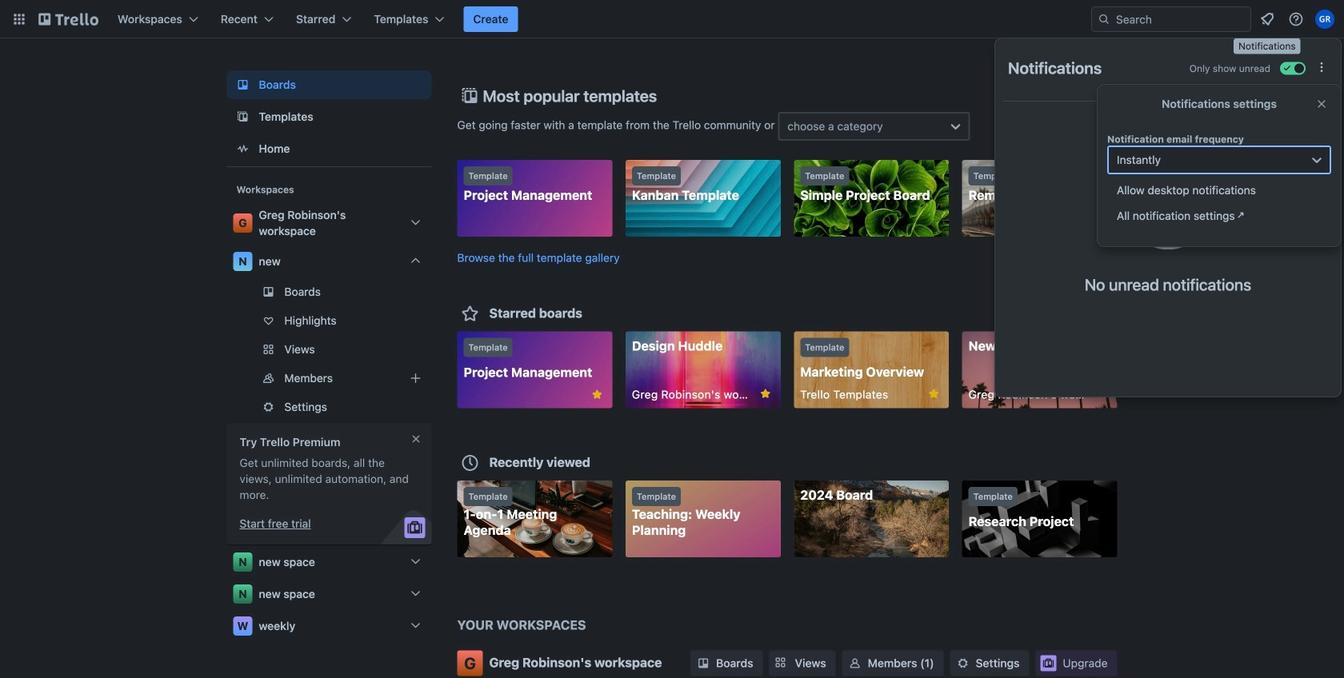 Task type: locate. For each thing, give the bounding box(es) containing it.
0 horizontal spatial sm image
[[847, 656, 863, 672]]

1 click to unstar this board. it will be removed from your starred list. image from the left
[[759, 387, 773, 401]]

2 sm image from the left
[[955, 656, 971, 672]]

0 notifications image
[[1258, 10, 1278, 29]]

template board image
[[233, 107, 253, 126]]

greg robinson (gregrobinson96) image
[[1316, 10, 1335, 29]]

open information menu image
[[1289, 11, 1305, 27]]

click to unstar this board. it will be removed from your starred list. image
[[759, 387, 773, 401], [927, 387, 941, 401]]

0 horizontal spatial click to unstar this board. it will be removed from your starred list. image
[[759, 387, 773, 401]]

tooltip
[[1234, 38, 1301, 54]]

close popover image
[[1316, 98, 1329, 110]]

primary element
[[0, 0, 1345, 38]]

1 horizontal spatial sm image
[[955, 656, 971, 672]]

sm image
[[696, 656, 712, 672]]

taco image
[[1126, 143, 1212, 250]]

add image
[[406, 369, 425, 388]]

1 sm image from the left
[[847, 656, 863, 672]]

back to home image
[[38, 6, 98, 32]]

1 horizontal spatial click to unstar this board. it will be removed from your starred list. image
[[927, 387, 941, 401]]

sm image
[[847, 656, 863, 672], [955, 656, 971, 672]]

2 click to unstar this board. it will be removed from your starred list. image from the left
[[927, 387, 941, 401]]



Task type: vqa. For each thing, say whether or not it's contained in the screenshot.
'Click to unstar New board. It will be removed from your starred list.' Image
no



Task type: describe. For each thing, give the bounding box(es) containing it.
home image
[[233, 139, 253, 158]]

board image
[[233, 75, 253, 94]]

click to unstar this board. it will be removed from your starred list. image
[[590, 388, 605, 402]]

search image
[[1098, 13, 1111, 26]]

Search field
[[1092, 6, 1252, 32]]



